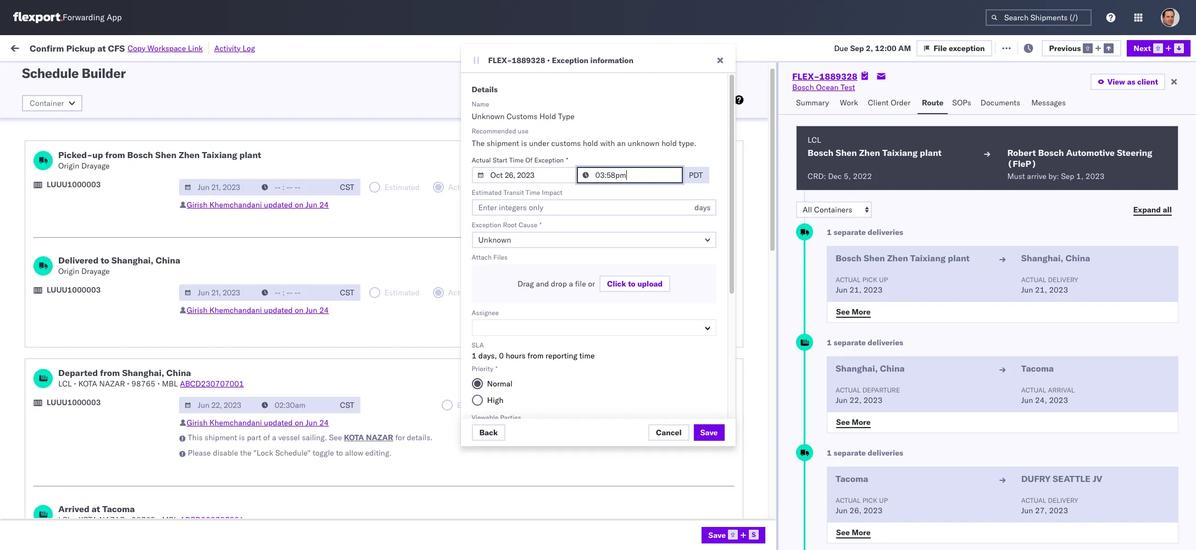 Task type: vqa. For each thing, say whether or not it's contained in the screenshot.
40ft
no



Task type: locate. For each thing, give the bounding box(es) containing it.
schedule inside schedule pickup from los angeles international airport
[[25, 110, 58, 120]]

3 on from the top
[[295, 418, 304, 428]]

arrival
[[1049, 387, 1076, 395]]

see more down the "actual pick up jun 21, 2023"
[[837, 307, 871, 317]]

is inside details name unknown customs hold type recommended use the shipment is under customs hold with an unknown hold type.
[[522, 139, 527, 148]]

schedule inside schedule delivery appointment link
[[25, 405, 58, 415]]

schedule inside schedule pickup from los angeles, ca button
[[12, 309, 45, 319]]

container up "international"
[[30, 98, 64, 108]]

numbers for mbl/mawb numbers
[[937, 89, 964, 97]]

a left "file"
[[569, 279, 574, 289]]

2 h&m - test account from the top
[[488, 213, 571, 222]]

delivery down upload proof of delivery button
[[55, 454, 84, 464]]

schedule left arrived
[[25, 502, 58, 512]]

10 resize handle column header from the left
[[1129, 85, 1142, 551]]

client order button
[[864, 93, 918, 114]]

shipment down recommended
[[487, 139, 520, 148]]

for left work,
[[106, 68, 115, 76]]

1 vertical spatial see more
[[837, 418, 871, 427]]

jun inside the actual pick up jun 26, 2023
[[836, 506, 848, 516]]

5 ocean fcl from the top
[[402, 358, 440, 368]]

drayage
[[81, 161, 110, 171], [81, 267, 110, 277]]

order
[[891, 98, 911, 108]]

1 horizontal spatial to
[[336, 449, 343, 459]]

drayage down delivered
[[81, 267, 110, 277]]

1 ocean fcl from the top
[[402, 140, 440, 150]]

vandelay up start
[[488, 140, 519, 150]]

2 vertical spatial deliveries
[[868, 449, 904, 459]]

1 khemchandani from the top
[[210, 200, 262, 210]]

pdt
[[689, 170, 703, 180]]

to inside button
[[629, 279, 636, 289]]

see more button down 22,
[[830, 415, 878, 431]]

0 vertical spatial client
[[488, 89, 505, 97]]

fcl for demo 123
[[426, 285, 440, 295]]

gaurav up must arrive by: sep 1, 2023
[[1062, 140, 1087, 150]]

abcd230707001 for 11:59 pm pdt, jun 23, 2023
[[897, 406, 961, 416]]

shipper
[[541, 237, 568, 247]]

demo 123 up assignee
[[488, 285, 524, 295]]

luuu1000003 up schedule pickup from los angeles, ca button on the bottom left of the page
[[47, 285, 101, 295]]

see down the "actual pick up jun 21, 2023"
[[837, 307, 850, 317]]

customs down the 'complete document turnover' button
[[52, 260, 83, 270]]

delivery for china
[[1049, 276, 1079, 284]]

sep right the
[[262, 454, 276, 464]]

container button
[[22, 95, 83, 112]]

los up appointment at bottom left
[[104, 381, 116, 391]]

1 horizontal spatial container
[[811, 89, 841, 97]]

updated for picked-up from bosch shen zhen taixiang plant
[[264, 200, 293, 210]]

container for container numbers
[[811, 89, 841, 97]]

client up ac
[[488, 89, 505, 97]]

1 new from the top
[[573, 140, 589, 150]]

MMM D, YYYY text field
[[179, 179, 257, 196], [179, 398, 257, 414]]

kota inside departed from shanghai, china lcl • kota nazar • 98765 • mbl abcd230707001
[[78, 379, 97, 389]]

1 horizontal spatial 1,
[[1077, 172, 1084, 181]]

1 vertical spatial origin
[[58, 267, 79, 277]]

client for client name
[[488, 89, 505, 97]]

dec
[[829, 172, 842, 181]]

2 vertical spatial flex-1889408
[[723, 527, 780, 537]]

name up ram
[[507, 89, 525, 97]]

flexport
[[488, 237, 516, 247]]

2 ocean fcl from the top
[[402, 188, 440, 198]]

deliveries for china
[[868, 338, 904, 348]]

2 pick from the top
[[863, 497, 878, 505]]

see down 22,
[[837, 418, 850, 427]]

see more down 26,
[[837, 528, 871, 538]]

0 vertical spatial gaurav
[[1062, 140, 1087, 150]]

a left the 4,
[[272, 433, 276, 443]]

allow
[[345, 449, 364, 459]]

0 vertical spatial mmm d, yyyy text field
[[179, 179, 257, 196]]

client inside 'button'
[[488, 89, 505, 97]]

work button
[[836, 93, 864, 114]]

1 upload customs clearance documents button from the top
[[12, 139, 149, 151]]

pm for 9:00
[[229, 454, 241, 464]]

3 separate from the top
[[834, 449, 866, 459]]

girish for picked-up from bosch shen zhen taixiang plant
[[187, 200, 208, 210]]

1 separate deliveries for bosch
[[828, 228, 904, 238]]

actual for actual arrival jun 24, 2023
[[1022, 387, 1047, 395]]

flex-1886217
[[723, 285, 780, 295], [723, 309, 780, 319], [723, 333, 780, 343]]

drayage inside delivered to shanghai, china origin drayage
[[81, 267, 110, 277]]

see more button down the "actual pick up jun 21, 2023"
[[830, 304, 878, 321]]

at inside arrived at tacoma lcl • kota nazar • 98765 • mbl abcd230707001
[[92, 504, 100, 515]]

1 vertical spatial is
[[239, 433, 245, 443]]

0 vertical spatial *
[[566, 156, 569, 164]]

2 1 separate deliveries from the top
[[828, 338, 904, 348]]

atlas down hours at the left bottom
[[506, 382, 524, 392]]

1 vertical spatial girish khemchandani updated on jun 24
[[187, 306, 329, 316]]

0 horizontal spatial tacoma
[[102, 504, 135, 515]]

client inside button
[[869, 98, 889, 108]]

confirm inside 'link'
[[12, 333, 40, 343]]

0 vertical spatial khemchandani
[[210, 200, 262, 210]]

1 vertical spatial shanghai, china
[[836, 363, 905, 374]]

to down turnover
[[101, 255, 109, 266]]

2 cst from the top
[[340, 288, 354, 298]]

24
[[320, 200, 329, 210], [320, 306, 329, 316], [320, 418, 329, 428]]

actual inside the actual delivery jun 27, 2023
[[1022, 497, 1047, 505]]

2 vertical spatial 24
[[320, 418, 329, 428]]

jun
[[306, 200, 318, 210], [836, 285, 848, 295], [1022, 285, 1034, 295], [306, 306, 318, 316], [836, 396, 848, 406], [1022, 396, 1034, 406], [267, 406, 279, 416], [306, 418, 318, 428], [836, 506, 848, 516], [1022, 506, 1034, 516]]

2 resize handle column header from the left
[[337, 85, 350, 551]]

origin inside picked-up from bosch shen zhen taixiang plant origin drayage
[[58, 161, 79, 171]]

2 h&m from the top
[[488, 213, 505, 222]]

new down customs
[[573, 164, 589, 174]]

drop
[[551, 279, 567, 289]]

9:00
[[210, 454, 227, 464]]

deliveries for shen
[[868, 228, 904, 238]]

1 vertical spatial cst
[[340, 288, 354, 298]]

flex-1873441 down flex-1857563 on the right top of the page
[[723, 140, 780, 150]]

21, inside the "actual pick up jun 21, 2023"
[[850, 285, 862, 295]]

1 girish khemchandani updated on jun 24 button from the top
[[187, 200, 329, 210]]

see more down 22,
[[837, 418, 871, 427]]

cst
[[340, 183, 354, 192], [340, 288, 354, 298], [340, 401, 354, 411]]

0 horizontal spatial mmm d, yyyy text field
[[179, 285, 257, 301]]

actual for actual pick up jun 21, 2023
[[836, 276, 861, 284]]

exception left information
[[552, 56, 589, 65]]

1 mbl from the top
[[162, 379, 178, 389]]

1 more from the top
[[852, 307, 871, 317]]

actual inside actual arrival jun 24, 2023
[[1022, 387, 1047, 395]]

1 vertical spatial -- : -- -- text field
[[256, 398, 334, 414]]

jawla down automotive
[[1089, 164, 1108, 174]]

customs up complete document turnover
[[39, 212, 70, 222]]

priority
[[472, 365, 494, 373]]

2 vertical spatial nazar
[[99, 516, 125, 526]]

abcd230707001
[[180, 379, 244, 389], [897, 406, 961, 416], [897, 430, 961, 440], [897, 454, 961, 464], [180, 516, 244, 526]]

my work
[[11, 40, 60, 55]]

3 see more button from the top
[[830, 525, 878, 542]]

fcl for h&m - test account
[[426, 188, 440, 198]]

from inside schedule pickup from los angeles international airport
[[86, 110, 102, 120]]

2 horizontal spatial plant
[[949, 253, 970, 264]]

98765 inside departed from shanghai, china lcl • kota nazar • 98765 • mbl abcd230707001
[[132, 379, 155, 389]]

26,
[[850, 506, 862, 516]]

0 vertical spatial abcd230707001 button
[[180, 379, 244, 389]]

actual start time of exception *
[[472, 156, 569, 164]]

ocean fcl for bosch ocean test
[[402, 479, 440, 489]]

time right the transit
[[526, 189, 541, 197]]

MMM D, YYYY text field
[[472, 167, 578, 184], [179, 285, 257, 301]]

2 vertical spatial pdt,
[[243, 454, 260, 464]]

0 horizontal spatial *
[[496, 365, 498, 373]]

1 vertical spatial container
[[30, 98, 64, 108]]

1 vertical spatial a
[[272, 433, 276, 443]]

log
[[243, 43, 255, 53]]

2 on from the top
[[295, 306, 304, 316]]

separate for shanghai,
[[834, 338, 866, 348]]

1 24 from the top
[[320, 200, 329, 210]]

schedule up confirm pickup from los angeles, ca 'link'
[[12, 309, 45, 319]]

fcl for bosch ocean test
[[426, 479, 440, 489]]

1 gaurav from the top
[[1062, 140, 1087, 150]]

exception down under on the top left of the page
[[535, 156, 564, 164]]

see more for shanghai,
[[837, 418, 871, 427]]

1 account from the top
[[534, 188, 571, 198]]

1 see more button from the top
[[830, 304, 878, 321]]

1 test from the top
[[514, 188, 532, 198]]

1 numbers from the left
[[842, 89, 870, 97]]

more down 26,
[[852, 528, 871, 538]]

1 horizontal spatial shanghai, china
[[1022, 253, 1091, 264]]

1 horizontal spatial *
[[540, 221, 542, 229]]

0 vertical spatial girish khemchandani updated on jun 24
[[187, 200, 329, 210]]

2 fcl from the top
[[426, 188, 440, 198]]

documents inside documents button
[[981, 98, 1021, 108]]

3 fcl from the top
[[426, 237, 440, 247]]

fake
[[488, 358, 504, 368], [573, 358, 590, 368], [488, 382, 504, 392]]

delivery inside actual delivery jun 21, 2023
[[1049, 276, 1079, 284]]

am
[[899, 43, 912, 53]]

1 vertical spatial new test entity
[[573, 164, 628, 174]]

0 vertical spatial is
[[522, 139, 527, 148]]

see more button down 26,
[[830, 525, 878, 542]]

summary
[[797, 98, 830, 108]]

name inside the client name 'button'
[[507, 89, 525, 97]]

0 vertical spatial container
[[811, 89, 841, 97]]

shanghai,
[[1022, 253, 1064, 264], [111, 255, 154, 266], [836, 363, 878, 374], [122, 368, 164, 379]]

at for risk
[[219, 43, 226, 53]]

1 vertical spatial separate
[[834, 338, 866, 348]]

flex-1889328 button
[[705, 403, 782, 419], [705, 403, 782, 419], [705, 427, 782, 443], [705, 427, 782, 443], [705, 452, 782, 467], [705, 452, 782, 467]]

-- : -- -- text field
[[577, 167, 683, 184], [256, 179, 334, 196]]

0 vertical spatial confirm delivery button
[[12, 284, 70, 296]]

on
[[295, 200, 304, 210], [295, 306, 304, 316], [295, 418, 304, 428]]

zhen inside picked-up from bosch shen zhen taixiang plant origin drayage
[[179, 150, 200, 161]]

delivery up 'upload proof of delivery'
[[60, 405, 88, 415]]

details name unknown customs hold type recommended use the shipment is under customs hold with an unknown hold type.
[[472, 85, 697, 148]]

test
[[841, 82, 856, 92], [536, 92, 550, 101], [591, 140, 605, 150], [591, 164, 605, 174], [592, 237, 607, 247], [536, 406, 550, 416], [622, 406, 636, 416], [536, 430, 550, 440], [536, 454, 550, 464], [622, 454, 636, 464], [536, 479, 550, 489]]

pdt, for 9:00
[[243, 454, 260, 464]]

2 girish from the top
[[187, 306, 208, 316]]

1 vertical spatial mmm d, yyyy text field
[[179, 398, 257, 414]]

2023 inside the actual pick up jun 26, 2023
[[864, 506, 883, 516]]

24,
[[1036, 396, 1048, 406]]

pm right 8:59
[[229, 430, 241, 440]]

of
[[73, 430, 80, 440], [263, 433, 270, 443]]

client name button
[[482, 86, 557, 97]]

1 horizontal spatial zhen
[[860, 147, 881, 158]]

bosch inside picked-up from bosch shen zhen taixiang plant origin drayage
[[127, 150, 153, 161]]

shanghai, down turnover
[[111, 255, 154, 266]]

see for jun 22, 2023
[[837, 418, 850, 427]]

1 horizontal spatial mmm d, yyyy text field
[[472, 167, 578, 184]]

0 vertical spatial time
[[510, 156, 524, 164]]

0 horizontal spatial for
[[106, 68, 115, 76]]

1 21, from the left
[[850, 285, 862, 295]]

2 girish khemchandani updated on jun 24 from the top
[[187, 306, 329, 316]]

schedule
[[22, 65, 79, 81], [25, 91, 58, 101], [25, 110, 58, 120], [25, 164, 58, 173], [12, 309, 45, 319], [25, 357, 58, 367], [25, 381, 58, 391], [25, 405, 58, 415], [25, 478, 58, 488], [25, 502, 58, 512]]

2 see more from the top
[[837, 418, 871, 427]]

bosch inside robert bosch automotive steering (flep)
[[1039, 147, 1065, 158]]

at
[[97, 43, 106, 54], [219, 43, 226, 53], [92, 504, 100, 515]]

2 khemchandani from the top
[[210, 306, 262, 316]]

0 vertical spatial save button
[[694, 425, 725, 442]]

1 vertical spatial *
[[540, 221, 542, 229]]

girish for departed from shanghai, china
[[187, 418, 208, 428]]

1 horizontal spatial a
[[569, 279, 574, 289]]

forwarding
[[63, 12, 105, 23]]

2 vertical spatial on
[[295, 418, 304, 428]]

-- : -- -- text field for delivered to shanghai, china
[[256, 285, 334, 301]]

0 horizontal spatial zhen
[[179, 150, 200, 161]]

1 vertical spatial flex-1889408
[[723, 503, 780, 513]]

drayage down picked-
[[81, 161, 110, 171]]

pick inside the actual pick up jun 26, 2023
[[863, 497, 878, 505]]

2 vertical spatial see more button
[[830, 525, 878, 542]]

at for tacoma
[[92, 504, 100, 515]]

h&m - test account
[[488, 188, 571, 198], [488, 213, 571, 222]]

0 vertical spatial flex-1886217
[[723, 285, 780, 295]]

3 ocean fcl from the top
[[402, 237, 440, 247]]

confirm delivery button up schedule pickup from los angeles, ca button on the bottom left of the page
[[12, 284, 70, 296]]

* right the priority
[[496, 365, 498, 373]]

0 vertical spatial separate
[[834, 228, 866, 238]]

file right am
[[934, 43, 948, 53]]

1 jawla from the top
[[1089, 140, 1108, 150]]

name down 'details'
[[472, 100, 490, 108]]

1 separate deliveries up the "actual pick up jun 21, 2023"
[[828, 228, 904, 238]]

new test entity down with
[[573, 164, 628, 174]]

1 horizontal spatial numbers
[[937, 89, 964, 97]]

with
[[601, 139, 616, 148]]

0 vertical spatial see more
[[837, 307, 871, 317]]

picked-
[[58, 150, 92, 161]]

test left impact
[[514, 188, 532, 198]]

0 horizontal spatial work
[[120, 43, 139, 53]]

demo 123 down drag
[[488, 309, 524, 319]]

work inside button
[[841, 98, 859, 108]]

2 upload customs clearance documents button from the top
[[12, 187, 149, 199]]

flex-1873441 up flex-1874043
[[723, 164, 780, 174]]

ocean fcl for vandelay
[[402, 140, 440, 150]]

2 vertical spatial cst
[[340, 401, 354, 411]]

0 horizontal spatial is
[[239, 433, 245, 443]]

girish khemchandani updated on jun 24 button for departed from shanghai, china
[[187, 418, 329, 428]]

2 1886217 from the top
[[747, 309, 780, 319]]

1 -- : -- -- text field from the top
[[256, 285, 334, 301]]

4 fcl from the top
[[426, 285, 440, 295]]

tacoma up the actual pick up jun 26, 2023
[[836, 474, 869, 485]]

0 horizontal spatial shen
[[155, 150, 177, 161]]

time left of
[[510, 156, 524, 164]]

lcl
[[808, 135, 822, 145], [58, 379, 72, 389], [426, 430, 440, 440], [58, 516, 72, 526]]

1889328 for 9:00 pm pdt, sep 1, 2023
[[747, 454, 780, 464]]

khemchandani for departed from shanghai, china
[[210, 418, 262, 428]]

2 delivery from the top
[[1049, 497, 1079, 505]]

pdt, up the
[[243, 430, 260, 440]]

2 abcd230707001 button from the top
[[180, 516, 244, 526]]

upload proof of delivery link
[[25, 429, 110, 440]]

1 for jun 22, 2023
[[828, 338, 832, 348]]

on for delivered to shanghai, china
[[295, 306, 304, 316]]

2 test from the top
[[514, 213, 532, 222]]

2 numbers from the left
[[937, 89, 964, 97]]

cst for picked-up from bosch shen zhen taixiang plant
[[340, 183, 354, 192]]

name inside details name unknown customs hold type recommended use the shipment is under customs hold with an unknown hold type.
[[472, 100, 490, 108]]

see for jun 26, 2023
[[837, 528, 850, 538]]

actual delivery jun 21, 2023
[[1022, 276, 1079, 295]]

import work button
[[89, 35, 144, 60]]

name for client
[[507, 89, 525, 97]]

5 fcl from the top
[[426, 358, 440, 368]]

gaurav down automotive
[[1062, 164, 1087, 174]]

angeles, inside 'link'
[[100, 333, 131, 343]]

pdt, for 8:59
[[243, 430, 260, 440]]

1 on from the top
[[295, 200, 304, 210]]

confirm delivery link up schedule pickup from los angeles, ca button on the bottom left of the page
[[12, 284, 70, 295]]

schedule pickup from los angeles, ca link
[[25, 90, 161, 101], [25, 163, 161, 174], [12, 308, 147, 319], [25, 357, 161, 368], [25, 381, 161, 392], [25, 478, 161, 489], [25, 502, 161, 513]]

0 vertical spatial 98765
[[132, 379, 155, 389]]

1 horizontal spatial shipment
[[487, 139, 520, 148]]

0 vertical spatial account
[[534, 188, 571, 198]]

client for client order
[[869, 98, 889, 108]]

2 21, from the left
[[1036, 285, 1048, 295]]

save
[[701, 428, 718, 438], [709, 531, 726, 541]]

2 vertical spatial upload customs clearance documents button
[[12, 211, 149, 224]]

3 girish from the top
[[187, 418, 208, 428]]

1 separate deliveries up the actual pick up jun 26, 2023
[[828, 449, 904, 459]]

1 vertical spatial pdt,
[[243, 430, 260, 440]]

jun inside actual delivery jun 21, 2023
[[1022, 285, 1034, 295]]

container
[[811, 89, 841, 97], [30, 98, 64, 108]]

schedule pickup from los angeles, ca
[[25, 91, 161, 101], [25, 164, 161, 173], [12, 309, 147, 319], [25, 357, 161, 367], [25, 381, 161, 391], [25, 478, 161, 488], [25, 502, 161, 512]]

messages button
[[1028, 93, 1073, 114]]

shipment up disable
[[205, 433, 237, 443]]

delivery for seattle
[[1049, 497, 1079, 505]]

confirm delivery button down proof
[[25, 453, 84, 465]]

1 inside sla 1 days, 0 hours from reporting time
[[472, 351, 477, 361]]

to for shanghai,
[[101, 255, 109, 266]]

fake atlas for flex-1889144
[[488, 358, 524, 368]]

arrived at tacoma lcl • kota nazar • 98765 • mbl abcd230707001
[[58, 504, 244, 526]]

1 vertical spatial to
[[629, 279, 636, 289]]

abcd230707001 for 8:59 pm pdt, sep 4, 2023
[[897, 430, 961, 440]]

shen
[[836, 147, 858, 158], [155, 150, 177, 161], [864, 253, 886, 264]]

actual pick up jun 21, 2023
[[836, 276, 889, 295]]

luuu1000003 down departed
[[47, 398, 101, 408]]

3 flex-1886217 from the top
[[723, 333, 780, 343]]

of inside button
[[73, 430, 80, 440]]

of right part
[[263, 433, 270, 443]]

girish for delivered to shanghai, china
[[187, 306, 208, 316]]

complete document turnover link
[[12, 236, 116, 247]]

0 vertical spatial see more button
[[830, 304, 878, 321]]

2 vertical spatial pm
[[229, 454, 241, 464]]

file exception up mbl/mawb numbers button
[[934, 43, 986, 53]]

tacoma up actual arrival jun 24, 2023
[[1022, 363, 1055, 374]]

pick for shanghai,
[[863, 276, 878, 284]]

proof
[[52, 430, 71, 440]]

of right proof
[[73, 430, 80, 440]]

2 drayage from the top
[[81, 267, 110, 277]]

upload customs clearance documents button up document
[[12, 211, 149, 224]]

2 1889408 from the top
[[747, 503, 780, 513]]

0 vertical spatial pdt,
[[248, 406, 265, 416]]

angeles
[[118, 110, 146, 120]]

confirm for the top 'confirm delivery' button
[[12, 285, 40, 294]]

flex-1889408
[[723, 479, 780, 489], [723, 503, 780, 513], [723, 527, 780, 537]]

1 separate deliveries up "departure"
[[828, 338, 904, 348]]

1 vertical spatial account
[[534, 213, 571, 222]]

0 vertical spatial bosch shen zhen taixiang plant
[[808, 147, 942, 158]]

cst for delivered to shanghai, china
[[340, 288, 354, 298]]

by: right arrive on the right of page
[[1049, 172, 1060, 181]]

jawla left steering
[[1089, 140, 1108, 150]]

updated for delivered to shanghai, china
[[264, 306, 293, 316]]

must
[[1008, 172, 1026, 181]]

1 girish from the top
[[187, 200, 208, 210]]

to inside delivered to shanghai, china origin drayage
[[101, 255, 109, 266]]

Enter integers only number field
[[472, 200, 717, 216]]

gaurav jawla down automotive
[[1062, 164, 1108, 174]]

1 vertical spatial exception
[[535, 156, 564, 164]]

clearance down picked-
[[72, 188, 107, 198]]

2 vertical spatial exception
[[472, 221, 502, 229]]

1 abcd230707001 button from the top
[[180, 379, 244, 389]]

1 vertical spatial name
[[472, 100, 490, 108]]

1 vertical spatial by:
[[1049, 172, 1060, 181]]

upload customs clearance documents link down picked-
[[12, 187, 149, 198]]

6 fcl from the top
[[426, 479, 440, 489]]

0 horizontal spatial client
[[488, 89, 505, 97]]

ocean lcl
[[402, 430, 440, 440]]

3 upload customs clearance documents button from the top
[[12, 211, 149, 224]]

1 vertical spatial pm
[[229, 430, 241, 440]]

eloi
[[573, 237, 590, 247]]

pm right 9:00 at the left bottom
[[229, 454, 241, 464]]

-- : -- -- text field
[[256, 285, 334, 301], [256, 398, 334, 414]]

2 horizontal spatial *
[[566, 156, 569, 164]]

1 horizontal spatial hold
[[662, 139, 677, 148]]

schedule down confirm pickup from los angeles, ca button at the left bottom of the page
[[25, 357, 58, 367]]

4 ocean fcl from the top
[[402, 285, 440, 295]]

1 drayage from the top
[[81, 161, 110, 171]]

2 flex-1889408 from the top
[[723, 503, 780, 513]]

1 h&m from the top
[[488, 188, 505, 198]]

actual inside actual departure jun 22, 2023
[[836, 387, 861, 395]]

1 1873441 from the top
[[747, 140, 780, 150]]

kota down arrived
[[78, 516, 97, 526]]

1 mmm d, yyyy text field from the top
[[179, 179, 257, 196]]

1 cst from the top
[[340, 183, 354, 192]]

bosch shen zhen taixiang plant up 2022
[[808, 147, 942, 158]]

pdt, down part
[[243, 454, 260, 464]]

2 new test entity from the top
[[573, 164, 628, 174]]

1 vertical spatial jawla
[[1089, 164, 1108, 174]]

separate for bosch
[[834, 228, 866, 238]]

0 horizontal spatial hold
[[583, 139, 599, 148]]

tacoma
[[1022, 363, 1055, 374], [836, 474, 869, 485], [102, 504, 135, 515]]

estimated
[[472, 189, 502, 197]]

1 vertical spatial for
[[396, 433, 405, 443]]

(flep)
[[1008, 158, 1038, 169]]

1 vertical spatial drayage
[[81, 267, 110, 277]]

h&m - test account for flex-1874043
[[488, 188, 571, 198]]

0 horizontal spatial a
[[272, 433, 276, 443]]

new test entity left unknown
[[573, 140, 628, 150]]

actual inside actual delivery jun 21, 2023
[[1022, 276, 1047, 284]]

2 vertical spatial girish
[[187, 418, 208, 428]]

1 pick from the top
[[863, 276, 878, 284]]

delivery inside the actual delivery jun 27, 2023
[[1049, 497, 1079, 505]]

1 fcl from the top
[[426, 140, 440, 150]]

china inside departed from shanghai, china lcl • kota nazar • 98765 • mbl abcd230707001
[[166, 368, 191, 379]]

0 vertical spatial shipment
[[487, 139, 520, 148]]

exception up flexport
[[472, 221, 502, 229]]

schedule pickup from los angeles international airport link
[[25, 109, 189, 131]]

exception up mbl/mawb numbers button
[[950, 43, 986, 53]]

flex-1889328 for 9:00 pm pdt, sep 1, 2023
[[723, 454, 780, 464]]

1 vertical spatial bosch shen zhen taixiang plant
[[836, 253, 970, 264]]

up inside the actual pick up jun 26, 2023
[[880, 497, 889, 505]]

mbl inside arrived at tacoma lcl • kota nazar • 98765 • mbl abcd230707001
[[162, 516, 178, 526]]

cst for departed from shanghai, china
[[340, 401, 354, 411]]

up inside the "actual pick up jun 21, 2023"
[[880, 276, 889, 284]]

ocean fcl for fake atlas
[[402, 358, 440, 368]]

1889328 for 8:59 pm pdt, sep 4, 2023
[[747, 430, 780, 440]]

account
[[534, 188, 571, 198], [534, 213, 571, 222]]

message
[[148, 43, 179, 53]]

in
[[165, 68, 171, 76]]

editing.
[[366, 449, 392, 459]]

atlas
[[506, 358, 524, 368], [592, 358, 610, 368], [506, 382, 524, 392]]

hold left type.
[[662, 139, 677, 148]]

1, down robert bosch automotive steering (flep)
[[1077, 172, 1084, 181]]

6 ocean fcl from the top
[[402, 479, 440, 489]]

2 mmm d, yyyy text field from the top
[[179, 398, 257, 414]]

on for departed from shanghai, china
[[295, 418, 304, 428]]

cancel
[[656, 428, 682, 438]]

nazar inside departed from shanghai, china lcl • kota nazar • 98765 • mbl abcd230707001
[[99, 379, 125, 389]]

1873441 down 1857563
[[747, 140, 780, 150]]

pick inside the "actual pick up jun 21, 2023"
[[863, 276, 878, 284]]

2 updated from the top
[[264, 306, 293, 316]]

1 98765 from the top
[[132, 379, 155, 389]]

tacoma inside arrived at tacoma lcl • kota nazar • 98765 • mbl abcd230707001
[[102, 504, 135, 515]]

2 deliveries from the top
[[868, 338, 904, 348]]

upload customs clearance documents button down picked-
[[12, 187, 149, 199]]

fake atlas for flex-1889145
[[488, 382, 524, 392]]

container numbers button
[[806, 86, 881, 97]]

app
[[107, 12, 122, 23]]

delivery up schedule pickup from los angeles, ca button on the bottom left of the page
[[42, 285, 70, 294]]

1 horizontal spatial file exception
[[1009, 43, 1060, 53]]

hours
[[506, 351, 526, 361]]

actual inside the "actual pick up jun 21, 2023"
[[836, 276, 861, 284]]

mbl/mawb numbers
[[897, 89, 964, 97]]

3 girish khemchandani updated on jun 24 button from the top
[[187, 418, 329, 428]]

unknown
[[628, 139, 660, 148]]

1, for by:
[[1077, 172, 1084, 181]]

exception
[[552, 56, 589, 65], [535, 156, 564, 164], [472, 221, 502, 229]]

lcl inside arrived at tacoma lcl • kota nazar • 98765 • mbl abcd230707001
[[58, 516, 72, 526]]

los down schedule pickup from los angeles international airport link
[[104, 164, 116, 173]]

1 flex-1873441 from the top
[[723, 140, 780, 150]]

kota nazar link
[[344, 433, 394, 444]]

2 mbl from the top
[[162, 516, 178, 526]]

nazar inside arrived at tacoma lcl • kota nazar • 98765 • mbl abcd230707001
[[99, 516, 125, 526]]

(0)
[[179, 43, 193, 53]]

1 vertical spatial time
[[526, 189, 541, 197]]

resize handle column header
[[190, 85, 204, 551], [337, 85, 350, 551], [383, 85, 396, 551], [469, 85, 482, 551], [555, 85, 568, 551], [687, 85, 700, 551], [792, 85, 806, 551], [878, 85, 892, 551], [1043, 85, 1057, 551], [1129, 85, 1142, 551], [1169, 85, 1182, 551]]

flex-1889328 for 8:59 pm pdt, sep 4, 2023
[[723, 430, 780, 440]]

dufry seattle jv
[[1022, 474, 1103, 485]]

luuu1000003 down "departure"
[[811, 406, 865, 416]]

1 vertical spatial 1886217
[[747, 309, 780, 319]]

fcl for flexport demo shipper
[[426, 237, 440, 247]]

2 -- : -- -- text field from the top
[[256, 398, 334, 414]]

4 resize handle column header from the left
[[469, 85, 482, 551]]

11:59
[[210, 406, 232, 416]]

china inside delivered to shanghai, china origin drayage
[[156, 255, 180, 266]]

1 1 separate deliveries from the top
[[828, 228, 904, 238]]

sep for 8:59 pm pdt, sep 4, 2023
[[262, 430, 276, 440]]

flex-1874045 button
[[705, 210, 782, 225], [705, 210, 782, 225]]

mmm d, yyyy text field for picked-up from bosch shen zhen taixiang plant
[[179, 179, 257, 196]]

view
[[1108, 77, 1126, 87]]

2 account from the top
[[534, 213, 571, 222]]

kota up allow
[[344, 433, 364, 443]]

0 vertical spatial work
[[120, 43, 139, 53]]

pickup inside schedule pickup from los angeles international airport
[[60, 110, 84, 120]]

actual inside the actual pick up jun 26, 2023
[[836, 497, 861, 505]]

account for flex-1874045
[[534, 213, 571, 222]]

24 for picked-up from bosch shen zhen taixiang plant
[[320, 200, 329, 210]]

actual for actual delivery jun 27, 2023
[[1022, 497, 1047, 505]]

2 origin from the top
[[58, 267, 79, 277]]

los inside schedule pickup from los angeles international airport
[[104, 110, 116, 120]]

1 horizontal spatial 21,
[[1036, 285, 1048, 295]]

0 vertical spatial by:
[[40, 67, 50, 77]]

*
[[566, 156, 569, 164], [540, 221, 542, 229], [496, 365, 498, 373]]

los inside 'link'
[[86, 333, 98, 343]]

batch
[[1135, 43, 1156, 53]]

flexport. image
[[13, 12, 63, 23]]

2 new from the top
[[573, 164, 589, 174]]

0 vertical spatial to
[[101, 255, 109, 266]]

2 vertical spatial to
[[336, 449, 343, 459]]

mbl
[[162, 379, 178, 389], [162, 516, 178, 526]]

sep
[[851, 43, 865, 53], [1062, 172, 1075, 181], [262, 430, 276, 440], [262, 454, 276, 464]]

documents button
[[977, 93, 1028, 114]]

on for picked-up from bosch shen zhen taixiang plant
[[295, 200, 304, 210]]

"lock
[[254, 449, 273, 459]]

documents for upload customs clearance documents button for h&m - test account
[[109, 188, 149, 198]]

khemchandani for delivered to shanghai, china
[[210, 306, 262, 316]]

3 24 from the top
[[320, 418, 329, 428]]

los up arrived at tacoma lcl • kota nazar • 98765 • mbl abcd230707001
[[104, 478, 116, 488]]

new left with
[[573, 140, 589, 150]]

for left details.
[[396, 433, 405, 443]]



Task type: describe. For each thing, give the bounding box(es) containing it.
jun inside actual departure jun 22, 2023
[[836, 396, 848, 406]]

client name
[[488, 89, 525, 97]]

0 vertical spatial for
[[106, 68, 115, 76]]

1 horizontal spatial exception
[[1024, 43, 1060, 53]]

demo 123 up time
[[573, 333, 610, 343]]

3 1886217 from the top
[[747, 333, 780, 343]]

0 vertical spatial shanghai, china
[[1022, 253, 1091, 264]]

status
[[60, 68, 80, 76]]

client
[[1138, 77, 1159, 87]]

luuu1000003 down picked-
[[47, 180, 101, 190]]

all
[[1164, 205, 1173, 215]]

time for impact
[[526, 189, 541, 197]]

7 resize handle column header from the left
[[792, 85, 806, 551]]

batch action
[[1135, 43, 1183, 53]]

0 horizontal spatial by:
[[40, 67, 50, 77]]

delivered
[[58, 255, 99, 266]]

back button
[[472, 425, 506, 442]]

lcl inside departed from shanghai, china lcl • kota nazar • 98765 • mbl abcd230707001
[[58, 379, 72, 389]]

clearance up picked-
[[72, 139, 107, 149]]

1 vertical spatial tacoma
[[836, 474, 869, 485]]

1 hold from the left
[[583, 139, 599, 148]]

2023 inside the "actual pick up jun 21, 2023"
[[864, 285, 883, 295]]

departed from shanghai, china lcl • kota nazar • 98765 • mbl abcd230707001
[[58, 368, 244, 389]]

files
[[494, 253, 508, 262]]

fake for flex-1889144
[[488, 358, 504, 368]]

actual for actual delivery jun 21, 2023
[[1022, 276, 1047, 284]]

5,
[[844, 172, 852, 181]]

mbl inside departed from shanghai, china lcl • kota nazar • 98765 • mbl abcd230707001
[[162, 379, 178, 389]]

delivered to shanghai, china origin drayage
[[58, 255, 180, 277]]

use
[[518, 127, 529, 135]]

schedule delivery appointment button
[[25, 405, 135, 417]]

1 vertical spatial mmm d, yyyy text field
[[179, 285, 257, 301]]

container for container
[[30, 98, 64, 108]]

luuu1000003 down 22,
[[811, 430, 865, 440]]

1 new test entity from the top
[[573, 140, 628, 150]]

vandelay up "or"
[[573, 261, 605, 271]]

schedule down the filtered by:
[[25, 91, 58, 101]]

workspace
[[148, 43, 186, 53]]

customs down "international"
[[39, 139, 70, 149]]

1 1889408 from the top
[[747, 479, 780, 489]]

account for flex-1874043
[[534, 188, 571, 198]]

2 horizontal spatial shen
[[864, 253, 886, 264]]

customs down picked-
[[39, 188, 70, 198]]

actual for actual departure jun 22, 2023
[[836, 387, 861, 395]]

delivery for the top 'confirm delivery' button
[[42, 285, 70, 294]]

1 horizontal spatial plant
[[920, 147, 942, 158]]

0 vertical spatial exception
[[552, 56, 589, 65]]

delivery for bottom 'confirm delivery' button
[[55, 454, 84, 464]]

0 horizontal spatial file exception
[[934, 43, 986, 53]]

schedule down 'work' in the top of the page
[[22, 65, 79, 81]]

h&m for flex-1874045
[[488, 213, 505, 222]]

0 vertical spatial a
[[569, 279, 574, 289]]

2 gaurav jawla from the top
[[1062, 164, 1108, 174]]

-- : -- -- text field for departed from shanghai, china
[[256, 398, 334, 414]]

1 horizontal spatial shen
[[836, 147, 858, 158]]

type
[[558, 112, 575, 122]]

message (0)
[[148, 43, 193, 53]]

from inside picked-up from bosch shen zhen taixiang plant origin drayage
[[105, 150, 125, 161]]

shanghai, up actual departure jun 22, 2023
[[836, 363, 878, 374]]

21, inside actual delivery jun 21, 2023
[[1036, 285, 1048, 295]]

picked-up from bosch shen zhen taixiang plant origin drayage
[[58, 150, 261, 171]]

2 flex-1873441 from the top
[[723, 164, 780, 174]]

documents for vandelay's upload customs clearance documents button
[[109, 139, 149, 149]]

h&m - test account for flex-1874045
[[488, 213, 571, 222]]

0 horizontal spatial shipment
[[205, 433, 237, 443]]

schedule pickup from los angeles international airport
[[25, 110, 146, 131]]

demo 123 up 0
[[488, 333, 524, 343]]

high
[[487, 396, 504, 406]]

cancel button
[[649, 425, 690, 442]]

abcd230707001 button for arrived at tacoma
[[180, 516, 244, 526]]

up inside picked-up from bosch shen zhen taixiang plant origin drayage
[[92, 150, 103, 161]]

of
[[526, 156, 533, 164]]

1 vertical spatial nazar
[[366, 433, 394, 443]]

Unknown text field
[[472, 232, 717, 249]]

click to upload button
[[600, 276, 671, 293]]

1885850
[[747, 261, 780, 271]]

recommended
[[472, 127, 517, 135]]

2 vertical spatial *
[[496, 365, 498, 373]]

mmm d, yyyy text field for departed from shanghai, china
[[179, 398, 257, 414]]

upload inside button
[[25, 430, 50, 440]]

khemchandani for picked-up from bosch shen zhen taixiang plant
[[210, 200, 262, 210]]

3 see more from the top
[[837, 528, 871, 538]]

8:59 pm pdt, sep 4, 2023
[[210, 430, 306, 440]]

2 jawla from the top
[[1089, 164, 1108, 174]]

schedule pickup from los angeles, ca button
[[12, 308, 147, 320]]

1 horizontal spatial -- : -- -- text field
[[577, 167, 683, 184]]

click
[[608, 279, 627, 289]]

please disable the "lock schedule" toggle to allow editing.
[[188, 449, 392, 459]]

1 separate deliveries for shanghai,
[[828, 338, 904, 348]]

upload customs clearance documents down turnover
[[25, 260, 162, 270]]

2 gaurav from the top
[[1062, 164, 1087, 174]]

departed
[[58, 368, 98, 379]]

3 resize handle column header from the left
[[383, 85, 396, 551]]

sep for must arrive by: sep 1, 2023
[[1062, 172, 1075, 181]]

1889328 for 11:59 pm pdt, jun 23, 2023
[[747, 406, 780, 416]]

2 1873441 from the top
[[747, 164, 780, 174]]

fcl for fake atlas
[[426, 358, 440, 368]]

2 hold from the left
[[662, 139, 677, 148]]

crd:
[[808, 172, 827, 181]]

confirm delivery for the bottommost confirm delivery link
[[25, 454, 84, 464]]

confirm delivery for topmost confirm delivery link
[[12, 285, 70, 294]]

24 for delivered to shanghai, china
[[320, 306, 329, 316]]

h&m for flex-1874043
[[488, 188, 505, 198]]

girish khemchandani updated on jun 24 button for picked-up from bosch shen zhen taixiang plant
[[187, 200, 329, 210]]

ocean fcl for demo 123
[[402, 285, 440, 295]]

5 resize handle column header from the left
[[555, 85, 568, 551]]

confirm for bottom 'confirm delivery' button
[[25, 454, 53, 464]]

los up confirm pickup from los angeles, ca 'link'
[[90, 309, 103, 319]]

actions
[[1149, 89, 1172, 97]]

0 horizontal spatial exception
[[950, 43, 986, 53]]

2023 inside actual arrival jun 24, 2023
[[1050, 396, 1069, 406]]

girish khemchandani updated on jun 24 for delivered to shanghai, china
[[187, 306, 329, 316]]

3 more from the top
[[852, 528, 871, 538]]

back
[[480, 428, 498, 438]]

0 vertical spatial confirm delivery link
[[12, 284, 70, 295]]

vandelay down flexport
[[488, 261, 519, 271]]

pickup inside 'link'
[[42, 333, 66, 343]]

1 entity from the top
[[607, 140, 628, 150]]

actual for actual pick up jun 26, 2023
[[836, 497, 861, 505]]

abcd230707001 for 9:00 pm pdt, sep 1, 2023
[[897, 454, 961, 464]]

flex-1885850
[[723, 261, 780, 271]]

sep for 9:00 pm pdt, sep 1, 2023
[[262, 454, 276, 464]]

test for flex-1874045
[[514, 213, 532, 222]]

plant inside picked-up from bosch shen zhen taixiang plant origin drayage
[[240, 150, 261, 161]]

fcl for vandelay
[[426, 140, 440, 150]]

1 flex-1889408 from the top
[[723, 479, 780, 489]]

3 flex-1889408 from the top
[[723, 527, 780, 537]]

messages
[[1032, 98, 1067, 108]]

drayage inside picked-up from bosch shen zhen taixiang plant origin drayage
[[81, 161, 110, 171]]

the
[[240, 449, 252, 459]]

upload customs clearance documents link up document
[[12, 211, 149, 222]]

Search Work text field
[[827, 39, 947, 56]]

11 resize handle column header from the left
[[1169, 85, 1182, 551]]

clearance down turnover
[[85, 260, 120, 270]]

operator
[[1062, 89, 1089, 97]]

los down confirm pickup from los angeles, ca button at the left bottom of the page
[[104, 357, 116, 367]]

2,
[[867, 43, 874, 53]]

atlas for flex-1889145
[[506, 382, 524, 392]]

shanghai, inside departed from shanghai, china lcl • kota nazar • 98765 • mbl abcd230707001
[[122, 368, 164, 379]]

2 horizontal spatial zhen
[[888, 253, 909, 264]]

delivery for schedule delivery appointment button
[[60, 405, 88, 415]]

flex-1889328 link
[[793, 71, 858, 82]]

0 vertical spatial save
[[701, 428, 718, 438]]

1889145
[[747, 382, 780, 392]]

1 for jun 21, 2023
[[828, 228, 832, 238]]

1 flex-1886217 from the top
[[723, 285, 780, 295]]

1 1886217 from the top
[[747, 285, 780, 295]]

delivery down schedule delivery appointment button
[[82, 430, 110, 440]]

upload customs clearance documents link down airport
[[12, 139, 149, 150]]

batch action button
[[1118, 39, 1190, 56]]

name for details
[[472, 100, 490, 108]]

actual pick up jun 26, 2023
[[836, 497, 889, 516]]

see for jun 21, 2023
[[837, 307, 850, 317]]

8:59
[[210, 430, 227, 440]]

1 vertical spatial save
[[709, 531, 726, 541]]

from inside 'link'
[[68, 333, 84, 343]]

2023 inside the actual delivery jun 27, 2023
[[1050, 506, 1069, 516]]

flexport demo shipper
[[488, 237, 568, 247]]

081801
[[609, 237, 637, 247]]

abcd230707001 inside arrived at tacoma lcl • kota nazar • 98765 • mbl abcd230707001
[[180, 516, 244, 526]]

0 horizontal spatial shanghai, china
[[836, 363, 905, 374]]

steering
[[1118, 147, 1153, 158]]

schedule"
[[275, 449, 311, 459]]

jv
[[1094, 474, 1103, 485]]

ocean fcl for h&m - test account
[[402, 188, 440, 198]]

:
[[80, 68, 82, 76]]

import
[[93, 43, 118, 53]]

ocean fcl for flexport demo shipper
[[402, 237, 440, 247]]

at left the "cfs"
[[97, 43, 106, 54]]

test for flex-1874043
[[514, 188, 532, 198]]

1 vertical spatial confirm delivery button
[[25, 453, 84, 465]]

clearance up turnover
[[72, 212, 107, 222]]

1847953
[[747, 92, 780, 101]]

1 horizontal spatial of
[[263, 433, 270, 443]]

up for shanghai, china
[[880, 276, 889, 284]]

flex-1874045
[[723, 213, 780, 222]]

schedule delivery appointment link
[[25, 405, 135, 416]]

from inside departed from shanghai, china lcl • kota nazar • 98765 • mbl abcd230707001
[[100, 368, 120, 379]]

1 for jun 26, 2023
[[828, 449, 832, 459]]

see up toggle
[[329, 433, 342, 443]]

this shipment is part of a vessel sailing. see kota nazar for details.
[[188, 433, 433, 443]]

1 vertical spatial confirm delivery link
[[25, 453, 84, 464]]

sla 1 days, 0 hours from reporting time
[[472, 341, 595, 361]]

kota inside arrived at tacoma lcl • kota nazar • 98765 • mbl abcd230707001
[[78, 516, 97, 526]]

or
[[588, 279, 596, 289]]

unknown inside details name unknown customs hold type recommended use the shipment is under customs hold with an unknown hold type.
[[472, 112, 505, 122]]

los down builder
[[104, 91, 116, 101]]

activity log
[[214, 43, 255, 53]]

upload customs clearance documents down picked-
[[12, 188, 149, 198]]

jun inside the "actual pick up jun 21, 2023"
[[836, 285, 848, 295]]

1 resize handle column header from the left
[[190, 85, 204, 551]]

girish khemchandani updated on jun 24 button for delivered to shanghai, china
[[187, 306, 329, 316]]

3 deliveries from the top
[[868, 449, 904, 459]]

customs inside details name unknown customs hold type recommended use the shipment is under customs hold with an unknown hold type.
[[507, 112, 538, 122]]

0 horizontal spatial file
[[934, 43, 948, 53]]

1884372
[[747, 237, 780, 247]]

upload customs clearance documents link down turnover
[[25, 260, 162, 271]]

sailing.
[[302, 433, 327, 443]]

sep left 2,
[[851, 43, 865, 53]]

taixiang inside picked-up from bosch shen zhen taixiang plant origin drayage
[[202, 150, 237, 161]]

forwarding app
[[63, 12, 122, 23]]

see more for bosch
[[837, 307, 871, 317]]

as
[[1128, 77, 1136, 87]]

days,
[[479, 351, 497, 361]]

upload customs clearance documents button for vandelay
[[12, 139, 149, 151]]

schedule up schedule delivery appointment
[[25, 381, 58, 391]]

atlas right the reporting
[[592, 358, 610, 368]]

1 horizontal spatial by:
[[1049, 172, 1060, 181]]

los right arrived
[[104, 502, 116, 512]]

98765 inside arrived at tacoma lcl • kota nazar • 98765 • mbl abcd230707001
[[132, 516, 155, 526]]

2023 inside actual departure jun 22, 2023
[[864, 396, 883, 406]]

shanghai, inside delivered to shanghai, china origin drayage
[[111, 255, 154, 266]]

up for dufry seattle jv
[[880, 497, 889, 505]]

schedule down "international"
[[25, 164, 58, 173]]

1, for pdt,
[[278, 454, 285, 464]]

1889144
[[747, 358, 780, 368]]

1 gaurav jawla from the top
[[1062, 140, 1108, 150]]

4,
[[278, 430, 285, 440]]

0 horizontal spatial -- : -- -- text field
[[256, 179, 334, 196]]

actual for actual start time of exception *
[[472, 156, 491, 164]]

hold
[[540, 112, 556, 122]]

abcd230707001 inside departed from shanghai, china lcl • kota nazar • 98765 • mbl abcd230707001
[[180, 379, 244, 389]]

mbl/mawb numbers button
[[892, 86, 1046, 97]]

file
[[576, 279, 586, 289]]

next button
[[1128, 40, 1191, 56]]

shipment inside details name unknown customs hold type recommended use the shipment is under customs hold with an unknown hold type.
[[487, 139, 520, 148]]

upload customs clearance documents button for h&m - test account
[[12, 187, 149, 199]]

under
[[529, 139, 550, 148]]

time for of
[[510, 156, 524, 164]]

details
[[472, 85, 498, 95]]

work,
[[116, 68, 134, 76]]

from inside sla 1 days, 0 hours from reporting time
[[528, 351, 544, 361]]

Search Shipments (/) text field
[[986, 9, 1092, 26]]

9 resize handle column header from the left
[[1043, 85, 1057, 551]]

vandelay up the transit
[[488, 164, 519, 174]]

customs
[[552, 139, 581, 148]]

pm for 11:59
[[234, 406, 246, 416]]

1874043
[[747, 188, 780, 198]]

1 vertical spatial save button
[[702, 528, 766, 544]]

departure
[[863, 387, 901, 395]]

jun inside the actual delivery jun 27, 2023
[[1022, 506, 1034, 516]]

fake for flex-1889145
[[488, 382, 504, 392]]

2 flex-1886217 from the top
[[723, 309, 780, 319]]

upload customs clearance documents up document
[[12, 212, 149, 222]]

demo 123 down "or"
[[573, 309, 610, 319]]

documents for 3rd upload customs clearance documents button from the top
[[109, 212, 149, 222]]

see more button for shanghai,
[[830, 415, 878, 431]]

details.
[[407, 433, 433, 443]]

origin inside delivered to shanghai, china origin drayage
[[58, 267, 79, 277]]

demo 123 down vandelay west
[[573, 285, 610, 295]]

upload proof of delivery button
[[25, 429, 110, 441]]

atlas for flex-1889144
[[506, 358, 524, 368]]

numbers for container numbers
[[842, 89, 870, 97]]

girish khemchandani updated on jun 24 for picked-up from bosch shen zhen taixiang plant
[[187, 200, 329, 210]]

vessel
[[278, 433, 300, 443]]

2023 inside actual delivery jun 21, 2023
[[1050, 285, 1069, 295]]

priority *
[[472, 365, 498, 373]]

flex-1857563
[[723, 116, 780, 126]]

exception root cause *
[[472, 221, 542, 229]]

1 vertical spatial kota
[[344, 433, 364, 443]]

pick for dufry
[[863, 497, 878, 505]]

see more button for bosch
[[830, 304, 878, 321]]

to for upload
[[629, 279, 636, 289]]

8 resize handle column header from the left
[[878, 85, 892, 551]]

1 horizontal spatial file
[[1009, 43, 1022, 53]]

2 entity from the top
[[607, 164, 628, 174]]

schedule down proof
[[25, 478, 58, 488]]

3 1 separate deliveries from the top
[[828, 449, 904, 459]]

luuu1000003 up the actual pick up jun 26, 2023
[[811, 454, 865, 464]]

shen inside picked-up from bosch shen zhen taixiang plant origin drayage
[[155, 150, 177, 161]]

ca inside 'link'
[[133, 333, 143, 343]]

work inside 'button'
[[120, 43, 139, 53]]

23,
[[281, 406, 293, 416]]

6 resize handle column header from the left
[[687, 85, 700, 551]]

updated for departed from shanghai, china
[[264, 418, 293, 428]]

flex-1889328 for 11:59 pm pdt, jun 23, 2023
[[723, 406, 780, 416]]

2 horizontal spatial tacoma
[[1022, 363, 1055, 374]]

jun inside actual arrival jun 24, 2023
[[1022, 396, 1034, 406]]

blocked,
[[135, 68, 163, 76]]

3 1889408 from the top
[[747, 527, 780, 537]]

pm for 8:59
[[229, 430, 241, 440]]

reporting
[[546, 351, 578, 361]]

shanghai, up actual delivery jun 21, 2023 on the bottom right
[[1022, 253, 1064, 264]]

more for shanghai,
[[852, 418, 871, 427]]

upload customs clearance documents up picked-
[[12, 139, 149, 149]]

confirm pickup at cfs copy workspace link
[[30, 43, 203, 54]]



